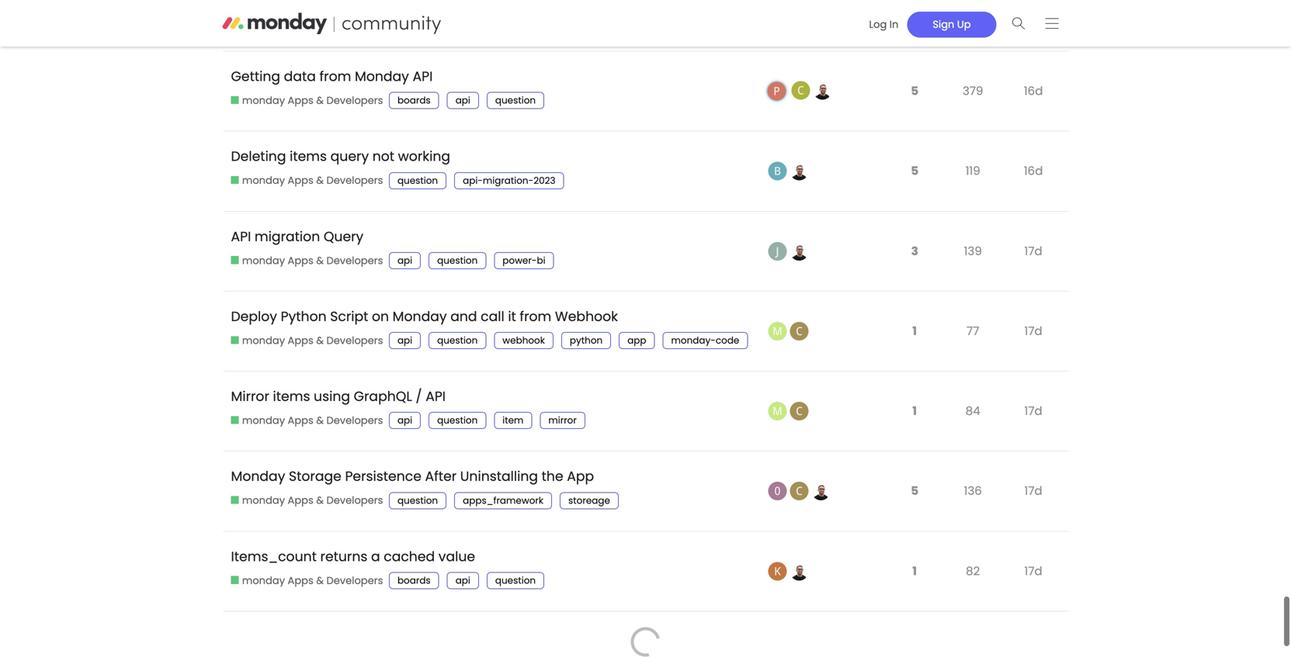 Task type: describe. For each thing, give the bounding box(es) containing it.
monday community forum image
[[222, 12, 471, 34]]

tags list for /
[[389, 412, 593, 429]]

integrations
[[397, 14, 453, 27]]

1 17d from the top
[[1024, 243, 1042, 260]]

apps for items_count
[[288, 574, 314, 588]]

5 button for deleting items query not working
[[907, 154, 922, 189]]

integrations link
[[389, 12, 462, 29]]

1 for api
[[912, 403, 917, 420]]

1 monday apps & developers link from the top
[[231, 13, 383, 28]]

apps for mirror
[[288, 414, 314, 428]]

value
[[438, 548, 475, 566]]

1 button for and
[[909, 314, 921, 349]]

developers for query
[[326, 174, 383, 188]]

items for deleting
[[290, 147, 327, 166]]

app
[[567, 467, 594, 486]]

16d for api
[[1024, 83, 1043, 99]]

apps_framework link
[[454, 492, 552, 509]]

84
[[966, 403, 980, 420]]

monday apps & developers link for query
[[231, 174, 383, 188]]

3 1 from the top
[[912, 563, 917, 580]]

17d for and
[[1024, 323, 1042, 340]]

139
[[964, 243, 982, 260]]

monday for deploy
[[242, 334, 285, 348]]

data
[[284, 67, 316, 86]]

items_count
[[231, 548, 317, 566]]

search image
[[1012, 17, 1025, 29]]

monday for deleting
[[242, 174, 285, 188]]

log
[[869, 17, 887, 31]]

in
[[889, 17, 898, 31]]

apps for monday
[[288, 494, 314, 508]]

monday storage persistence after uninstalling the app
[[231, 467, 594, 486]]

& for script
[[316, 334, 324, 348]]

query
[[324, 227, 364, 246]]

5 button for monday storage persistence after uninstalling the app
[[907, 474, 922, 509]]

apps_framework
[[463, 494, 543, 507]]

sign
[[933, 17, 954, 31]]

philip - original poster, most recent poster image
[[767, 81, 787, 101]]

monday for getting
[[242, 94, 285, 108]]

& for using
[[316, 414, 324, 428]]

storeage link
[[560, 492, 619, 509]]

apps for api
[[288, 254, 314, 268]]

119
[[965, 163, 980, 179]]

brian1 - original poster image
[[768, 162, 787, 181]]

uninstalling
[[460, 467, 538, 486]]

deploy python script on monday and call it from webhook
[[231, 307, 618, 326]]

1 & from the top
[[316, 13, 324, 27]]

monday-code link
[[663, 332, 748, 349]]

after
[[425, 467, 457, 486]]

not
[[372, 147, 394, 166]]

a
[[371, 548, 380, 566]]

5 button for getting data from monday api
[[907, 74, 922, 109]]

migration-
[[483, 174, 533, 187]]

query
[[330, 147, 369, 166]]

api-migration-2023 link
[[454, 172, 564, 189]]

tags list for api
[[389, 92, 552, 109]]

1 developers from the top
[[326, 13, 383, 27]]

4 tags list from the top
[[389, 252, 562, 269]]

cached
[[384, 548, 435, 566]]

boards link for cached
[[389, 572, 439, 590]]

136
[[964, 483, 982, 500]]

1 monday from the top
[[242, 13, 285, 27]]

using
[[314, 387, 350, 406]]

api link for script
[[389, 332, 421, 349]]

deploy python script on monday and call it from webhook link
[[231, 296, 618, 338]]

16d link for getting data from monday api
[[1020, 71, 1047, 111]]

api-
[[463, 174, 483, 187]]

monday-code
[[671, 334, 739, 347]]

boards for monday
[[397, 94, 431, 107]]

api link for using
[[389, 412, 421, 429]]

16d link for deleting items query not working
[[1020, 151, 1047, 191]]

apps for deleting
[[288, 174, 314, 188]]

& for query
[[316, 254, 324, 268]]

cody - most recent poster image
[[790, 402, 809, 421]]

python link
[[561, 332, 611, 349]]

it
[[508, 307, 516, 326]]

app link
[[619, 332, 655, 349]]

power-bi link
[[494, 252, 554, 269]]

api migration query link
[[231, 216, 364, 258]]

17d link for api
[[1020, 391, 1046, 431]]

items for mirror
[[273, 387, 310, 406]]

boards for cached
[[397, 574, 431, 587]]

& for a
[[316, 574, 324, 588]]

returns
[[320, 548, 367, 566]]

and
[[450, 307, 477, 326]]

92
[[966, 3, 980, 19]]

developers for a
[[326, 574, 383, 588]]

item
[[503, 414, 524, 427]]

15d link
[[1020, 0, 1047, 31]]

379
[[963, 83, 983, 99]]

2023
[[533, 174, 556, 187]]

& for query
[[316, 174, 324, 188]]

0 horizontal spatial from
[[319, 67, 351, 86]]

& for persistence
[[316, 494, 324, 508]]

1 apps from the top
[[288, 13, 314, 27]]

f.is - original poster image
[[768, 482, 787, 501]]

mirror
[[548, 414, 577, 427]]

deleting items query not working
[[231, 147, 450, 166]]

1 button for api
[[909, 394, 921, 429]]

graphql
[[354, 387, 412, 406]]

monday apps & developers for a
[[242, 574, 383, 588]]

monday-
[[671, 334, 716, 347]]

webhook
[[555, 307, 618, 326]]

mirror items using graphql / api
[[231, 387, 446, 406]]

menu image
[[1045, 17, 1059, 29]]

mirror link
[[540, 412, 585, 429]]

monday apps & developers for using
[[242, 414, 383, 428]]

up
[[957, 17, 971, 31]]

apps for getting
[[288, 94, 314, 108]]

item link
[[494, 412, 532, 429]]

developers for using
[[326, 414, 383, 428]]

1 17d link from the top
[[1020, 231, 1046, 271]]

nette - original poster image
[[768, 322, 787, 341]]

monday for monday
[[242, 494, 285, 508]]

migration
[[255, 227, 320, 246]]

api-migration-2023
[[463, 174, 556, 187]]

monday apps & developers for query
[[242, 174, 383, 188]]

2 vertical spatial api
[[426, 387, 446, 406]]

items_count returns a cached value
[[231, 548, 475, 566]]

1 horizontal spatial matias - most recent poster image
[[812, 482, 830, 501]]

17d for api
[[1024, 403, 1042, 420]]

log in
[[869, 17, 898, 31]]

power-
[[503, 254, 537, 267]]

1 vertical spatial monday
[[393, 307, 447, 326]]

tags list for value
[[389, 572, 552, 590]]

5 17d link from the top
[[1020, 551, 1046, 591]]

1 vertical spatial from
[[520, 307, 551, 326]]

python
[[570, 334, 603, 347]]

on
[[372, 307, 389, 326]]

developers for script
[[326, 334, 383, 348]]

77
[[967, 323, 979, 340]]

api for query
[[397, 254, 412, 267]]

storeage
[[568, 494, 610, 507]]



Task type: locate. For each thing, give the bounding box(es) containing it.
0 vertical spatial api
[[413, 67, 433, 86]]

1 monday apps & developers from the top
[[242, 13, 383, 27]]

3 button for 92
[[907, 0, 922, 29]]

3 tags list from the top
[[389, 172, 572, 189]]

17d right 136
[[1024, 483, 1042, 500]]

15d
[[1024, 3, 1043, 19]]

17d link right 82
[[1020, 551, 1046, 591]]

0 vertical spatial items
[[290, 147, 327, 166]]

jorge torres - original poster image
[[768, 242, 787, 261]]

6 apps from the top
[[288, 414, 314, 428]]

2 1 button from the top
[[909, 394, 921, 429]]

3 & from the top
[[316, 174, 324, 188]]

monday down deploy
[[242, 334, 285, 348]]

5 left 119
[[911, 163, 918, 179]]

1 vertical spatial items
[[273, 387, 310, 406]]

call
[[481, 307, 504, 326]]

1 left 84
[[912, 403, 917, 420]]

monday apps & developers down storage
[[242, 494, 383, 508]]

matias - most recent poster image
[[790, 162, 809, 181], [790, 242, 809, 261]]

2 tags list from the top
[[389, 92, 552, 109]]

5 button left 136
[[907, 474, 922, 509]]

16d link right 119
[[1020, 151, 1047, 191]]

items left query
[[290, 147, 327, 166]]

apps for deploy
[[288, 334, 314, 348]]

2 boards link from the top
[[389, 572, 439, 590]]

python
[[281, 307, 327, 326]]

tags list
[[389, 12, 641, 29], [389, 92, 552, 109], [389, 172, 572, 189], [389, 252, 562, 269], [389, 332, 756, 349], [389, 412, 593, 429], [389, 492, 626, 509], [389, 572, 552, 590]]

monday apps & developers link
[[231, 13, 383, 28], [231, 94, 383, 108], [231, 174, 383, 188], [231, 254, 383, 268], [231, 334, 383, 348], [231, 414, 383, 428], [231, 494, 383, 508], [231, 574, 383, 588]]

1 vertical spatial boards link
[[389, 572, 439, 590]]

monday apps & developers link down python
[[231, 334, 383, 348]]

& down using on the bottom
[[316, 414, 324, 428]]

apps down "items_count"
[[288, 574, 314, 588]]

3 button
[[907, 0, 922, 29], [907, 234, 922, 269]]

1 1 button from the top
[[909, 314, 921, 349]]

monday apps & developers link down "items_count"
[[231, 574, 383, 588]]

deleting
[[231, 147, 286, 166]]

1 vertical spatial boards
[[397, 574, 431, 587]]

webhook link
[[494, 332, 553, 349]]

3 developers from the top
[[326, 174, 383, 188]]

2 vertical spatial 5
[[911, 483, 918, 500]]

monday apps & developers link down data
[[231, 94, 383, 108]]

5 left 379
[[911, 83, 918, 99]]

boards link up working
[[389, 92, 439, 109]]

1 3 button from the top
[[907, 0, 922, 29]]

1 vertical spatial 16d link
[[1020, 151, 1047, 191]]

1 vertical spatial 5 button
[[907, 154, 922, 189]]

/
[[416, 387, 422, 406]]

api right the / at bottom
[[426, 387, 446, 406]]

monday left storage
[[231, 467, 285, 486]]

monday apps & developers link for query
[[231, 254, 383, 268]]

1 vertical spatial 5
[[911, 163, 918, 179]]

tags list for working
[[389, 172, 572, 189]]

monday apps & developers link down storage
[[231, 494, 383, 508]]

the
[[542, 467, 563, 486]]

api down the integrations link
[[413, 67, 433, 86]]

2 matias - most recent poster image from the top
[[790, 242, 809, 261]]

0 vertical spatial boards
[[397, 94, 431, 107]]

monday apps & developers down returns
[[242, 574, 383, 588]]

3 5 button from the top
[[907, 474, 922, 509]]

&
[[316, 13, 324, 27], [316, 94, 324, 108], [316, 174, 324, 188], [316, 254, 324, 268], [316, 334, 324, 348], [316, 414, 324, 428], [316, 494, 324, 508], [316, 574, 324, 588]]

3 1 button from the top
[[909, 554, 921, 589]]

7 monday from the top
[[242, 494, 285, 508]]

monday for api
[[242, 254, 285, 268]]

2 5 from the top
[[911, 163, 918, 179]]

1 5 from the top
[[911, 83, 918, 99]]

4 monday apps & developers link from the top
[[231, 254, 383, 268]]

7 & from the top
[[316, 494, 324, 508]]

0 vertical spatial 5
[[911, 83, 918, 99]]

monday down getting
[[242, 94, 285, 108]]

monday down "items_count"
[[242, 574, 285, 588]]

0 vertical spatial 16d link
[[1020, 71, 1047, 111]]

question link
[[487, 92, 544, 109], [389, 172, 446, 189], [429, 252, 486, 269], [429, 332, 486, 349], [429, 412, 486, 429], [389, 492, 446, 509], [487, 572, 544, 590]]

apps down storage
[[288, 494, 314, 508]]

3 button left 139 at top
[[907, 234, 922, 269]]

monday up getting
[[242, 13, 285, 27]]

5 for monday storage persistence after uninstalling the app
[[911, 483, 918, 500]]

sign up button
[[907, 11, 996, 37]]

0 vertical spatial 3 button
[[907, 0, 922, 29]]

monday apps & developers for from
[[242, 94, 383, 108]]

0 horizontal spatial matias - most recent poster image
[[790, 562, 809, 581]]

1 16d from the top
[[1024, 83, 1043, 99]]

monday apps & developers link down using on the bottom
[[231, 414, 383, 428]]

2 17d from the top
[[1024, 323, 1042, 340]]

boards up working
[[397, 94, 431, 107]]

16d right 379
[[1024, 83, 1043, 99]]

tags list for monday
[[389, 332, 756, 349]]

5 for getting data from monday api
[[911, 83, 918, 99]]

2 17d link from the top
[[1020, 311, 1046, 351]]

1 vertical spatial matias - most recent poster image
[[790, 562, 809, 581]]

0 vertical spatial 1 button
[[909, 314, 921, 349]]

from right data
[[319, 67, 351, 86]]

5 monday apps & developers from the top
[[242, 334, 383, 348]]

6 & from the top
[[316, 414, 324, 428]]

1 button left 77
[[909, 314, 921, 349]]

webhook
[[503, 334, 545, 347]]

5 for deleting items query not working
[[911, 163, 918, 179]]

developers for query
[[326, 254, 383, 268]]

8 monday from the top
[[242, 574, 285, 588]]

matias - most recent poster image right the pawel lechocki - original poster icon
[[790, 562, 809, 581]]

2 3 button from the top
[[907, 234, 922, 269]]

7 developers from the top
[[326, 494, 383, 508]]

1 button left 84
[[909, 394, 921, 429]]

question
[[495, 94, 536, 107], [397, 174, 438, 187], [437, 254, 478, 267], [437, 334, 478, 347], [437, 414, 478, 427], [397, 494, 438, 507], [495, 574, 536, 587]]

apps down mirror items using graphql / api
[[288, 414, 314, 428]]

cynthia udoye - frequent poster image
[[792, 81, 810, 100]]

monday
[[355, 67, 409, 86], [393, 307, 447, 326], [231, 467, 285, 486]]

2 vertical spatial 1
[[912, 563, 917, 580]]

16d link right 379
[[1020, 71, 1047, 111]]

4 17d from the top
[[1024, 483, 1042, 500]]

5 & from the top
[[316, 334, 324, 348]]

7 monday apps & developers from the top
[[242, 494, 383, 508]]

1 left 77
[[912, 323, 917, 340]]

log in button
[[860, 11, 907, 37]]

3 apps from the top
[[288, 174, 314, 188]]

5 developers from the top
[[326, 334, 383, 348]]

api for script
[[397, 334, 412, 347]]

apps down deleting items query not working
[[288, 174, 314, 188]]

5 button left 379
[[907, 74, 922, 109]]

sign up
[[933, 17, 971, 31]]

6 monday apps & developers link from the top
[[231, 414, 383, 428]]

16d for working
[[1024, 163, 1043, 179]]

5
[[911, 83, 918, 99], [911, 163, 918, 179], [911, 483, 918, 500]]

app
[[627, 334, 646, 347]]

monday apps & developers down using on the bottom
[[242, 414, 383, 428]]

3 monday apps & developers from the top
[[242, 174, 383, 188]]

2 boards from the top
[[397, 574, 431, 587]]

monday down 'deleting'
[[242, 174, 285, 188]]

3 17d from the top
[[1024, 403, 1042, 420]]

5 button
[[907, 74, 922, 109], [907, 154, 922, 189], [907, 474, 922, 509]]

3 for 139
[[911, 243, 918, 260]]

0 vertical spatial monday
[[355, 67, 409, 86]]

boards link for monday
[[389, 92, 439, 109]]

monday apps & developers link for a
[[231, 574, 383, 588]]

4 developers from the top
[[326, 254, 383, 268]]

monday apps & developers down deleting items query not working
[[242, 174, 383, 188]]

items left using on the bottom
[[273, 387, 310, 406]]

developers for from
[[326, 94, 383, 108]]

8 apps from the top
[[288, 574, 314, 588]]

monday for items_count
[[242, 574, 285, 588]]

17d
[[1024, 243, 1042, 260], [1024, 323, 1042, 340], [1024, 403, 1042, 420], [1024, 483, 1042, 500], [1024, 563, 1042, 580]]

17d link right 77
[[1020, 311, 1046, 351]]

3
[[911, 3, 918, 19], [911, 243, 918, 260]]

2 5 button from the top
[[907, 154, 922, 189]]

& up getting data from monday api link
[[316, 13, 324, 27]]

api link up deploy python script on monday and call it from webhook link
[[389, 252, 421, 269]]

monday apps & developers link for script
[[231, 334, 383, 348]]

monday apps & developers for query
[[242, 254, 383, 268]]

0 vertical spatial from
[[319, 67, 351, 86]]

8 monday apps & developers from the top
[[242, 574, 383, 588]]

boards link down the cached
[[389, 572, 439, 590]]

2 vertical spatial 5 button
[[907, 474, 922, 509]]

nette - original poster image
[[768, 402, 787, 421]]

82
[[966, 563, 980, 580]]

api link down the / at bottom
[[389, 412, 421, 429]]

17d link for and
[[1020, 311, 1046, 351]]

api link
[[447, 92, 479, 109], [389, 252, 421, 269], [389, 332, 421, 349], [389, 412, 421, 429], [447, 572, 479, 590]]

17d link right 84
[[1020, 391, 1046, 431]]

2 vertical spatial monday
[[231, 467, 285, 486]]

monday storage persistence after uninstalling the app link
[[231, 456, 594, 498]]

1 left 82
[[912, 563, 917, 580]]

4 monday apps & developers from the top
[[242, 254, 383, 268]]

5 tags list from the top
[[389, 332, 756, 349]]

5 apps from the top
[[288, 334, 314, 348]]

3 monday apps & developers link from the top
[[231, 174, 383, 188]]

1 boards from the top
[[397, 94, 431, 107]]

0 vertical spatial 5 button
[[907, 74, 922, 109]]

api link down deploy python script on monday and call it from webhook
[[389, 332, 421, 349]]

storage
[[289, 467, 341, 486]]

script
[[330, 307, 368, 326]]

monday down migration
[[242, 254, 285, 268]]

monday apps & developers for persistence
[[242, 494, 383, 508]]

mirror items using graphql / api link
[[231, 376, 446, 418]]

2 apps from the top
[[288, 94, 314, 108]]

tags list for uninstalling
[[389, 492, 626, 509]]

matias - most recent poster image right cody - frequent poster icon
[[812, 482, 830, 501]]

3 button right in
[[907, 0, 922, 29]]

api link for query
[[389, 252, 421, 269]]

& for from
[[316, 94, 324, 108]]

monday apps & developers down python
[[242, 334, 383, 348]]

1 3 from the top
[[911, 3, 918, 19]]

16d
[[1024, 83, 1043, 99], [1024, 163, 1043, 179]]

apps up data
[[288, 13, 314, 27]]

7 monday apps & developers link from the top
[[231, 494, 383, 508]]

6 developers from the top
[[326, 414, 383, 428]]

2 developers from the top
[[326, 94, 383, 108]]

1 vertical spatial 3 button
[[907, 234, 922, 269]]

items inside the "deleting items query not working" link
[[290, 147, 327, 166]]

17d link right 136
[[1020, 471, 1046, 511]]

17d right 139 at top
[[1024, 243, 1042, 260]]

3 for 92
[[911, 3, 918, 19]]

2 16d link from the top
[[1020, 151, 1047, 191]]

2 monday apps & developers from the top
[[242, 94, 383, 108]]

monday apps & developers down data
[[242, 94, 383, 108]]

1 vertical spatial 16d
[[1024, 163, 1043, 179]]

code
[[716, 334, 739, 347]]

3 monday from the top
[[242, 174, 285, 188]]

2 monday from the top
[[242, 94, 285, 108]]

2 1 from the top
[[912, 403, 917, 420]]

3 17d link from the top
[[1020, 391, 1046, 431]]

from right it
[[520, 307, 551, 326]]

0 vertical spatial matias - most recent poster image
[[790, 162, 809, 181]]

5 monday apps & developers link from the top
[[231, 334, 383, 348]]

getting data from monday api link
[[231, 56, 433, 97]]

monday apps & developers up data
[[242, 13, 383, 27]]

0 vertical spatial matias - most recent poster image
[[812, 482, 830, 501]]

& down storage
[[316, 494, 324, 508]]

2 vertical spatial 1 button
[[909, 554, 921, 589]]

mirror
[[231, 387, 269, 406]]

4 apps from the top
[[288, 254, 314, 268]]

1 horizontal spatial from
[[520, 307, 551, 326]]

deploy
[[231, 307, 277, 326]]

1 vertical spatial api
[[231, 227, 251, 246]]

apps
[[288, 13, 314, 27], [288, 94, 314, 108], [288, 174, 314, 188], [288, 254, 314, 268], [288, 334, 314, 348], [288, 414, 314, 428], [288, 494, 314, 508], [288, 574, 314, 588]]

2 3 from the top
[[911, 243, 918, 260]]

6 monday apps & developers from the top
[[242, 414, 383, 428]]

persistence
[[345, 467, 421, 486]]

4 monday from the top
[[242, 254, 285, 268]]

boards link
[[389, 92, 439, 109], [389, 572, 439, 590]]

monday apps & developers link down api migration query
[[231, 254, 383, 268]]

1 vertical spatial 1 button
[[909, 394, 921, 429]]

tags list containing integrations
[[389, 12, 641, 29]]

matias - most recent poster image for deleting items query not working
[[790, 162, 809, 181]]

17d right 77
[[1024, 323, 1042, 340]]

0 vertical spatial 3
[[911, 3, 918, 19]]

8 monday apps & developers link from the top
[[231, 574, 383, 588]]

5 button left 119
[[907, 154, 922, 189]]

matias - most recent poster image for api migration query
[[790, 242, 809, 261]]

1 button
[[909, 314, 921, 349], [909, 394, 921, 429], [909, 554, 921, 589]]

1 vertical spatial matias - most recent poster image
[[790, 242, 809, 261]]

1 for and
[[912, 323, 917, 340]]

17d link
[[1020, 231, 1046, 271], [1020, 311, 1046, 351], [1020, 391, 1046, 431], [1020, 471, 1046, 511], [1020, 551, 1046, 591]]

api migration query
[[231, 227, 364, 246]]

5 left 136
[[911, 483, 918, 500]]

navigation
[[855, 7, 1069, 40]]

api left migration
[[231, 227, 251, 246]]

4 17d link from the top
[[1020, 471, 1046, 511]]

monday down monday community forum "image"
[[355, 67, 409, 86]]

developers for persistence
[[326, 494, 383, 508]]

17d link for the
[[1020, 471, 1046, 511]]

apps down python
[[288, 334, 314, 348]]

17d right 82
[[1024, 563, 1042, 580]]

1 matias - most recent poster image from the top
[[790, 162, 809, 181]]

2 16d from the top
[[1024, 163, 1043, 179]]

1 16d link from the top
[[1020, 71, 1047, 111]]

items inside mirror items using graphql / api link
[[273, 387, 310, 406]]

8 tags list from the top
[[389, 572, 552, 590]]

& down api migration query
[[316, 254, 324, 268]]

monday for mirror
[[242, 414, 285, 428]]

monday down "mirror" in the left bottom of the page
[[242, 414, 285, 428]]

3 left 139 at top
[[911, 243, 918, 260]]

from
[[319, 67, 351, 86], [520, 307, 551, 326]]

3 button for 139
[[907, 234, 922, 269]]

api link up working
[[447, 92, 479, 109]]

monday apps & developers link for using
[[231, 414, 383, 428]]

monday apps & developers
[[242, 13, 383, 27], [242, 94, 383, 108], [242, 174, 383, 188], [242, 254, 383, 268], [242, 334, 383, 348], [242, 414, 383, 428], [242, 494, 383, 508], [242, 574, 383, 588]]

1 tags list from the top
[[389, 12, 641, 29]]

monday apps & developers link for from
[[231, 94, 383, 108]]

bi
[[537, 254, 545, 267]]

1 5 button from the top
[[907, 74, 922, 109]]

power-bi
[[503, 254, 545, 267]]

16d right 119
[[1024, 163, 1043, 179]]

1 boards link from the top
[[389, 92, 439, 109]]

3 5 from the top
[[911, 483, 918, 500]]

working
[[398, 147, 450, 166]]

monday up "items_count"
[[242, 494, 285, 508]]

api
[[413, 67, 433, 86], [231, 227, 251, 246], [426, 387, 446, 406]]

17d link right 139 at top
[[1020, 231, 1046, 271]]

getting data from monday api
[[231, 67, 433, 86]]

2 & from the top
[[316, 94, 324, 108]]

items_count returns a cached value link
[[231, 536, 475, 578]]

& down deleting items query not working
[[316, 174, 324, 188]]

pawel lechocki - original poster image
[[768, 562, 787, 581]]

apps down api migration query
[[288, 254, 314, 268]]

monday apps & developers link for persistence
[[231, 494, 383, 508]]

& down returns
[[316, 574, 324, 588]]

& down python
[[316, 334, 324, 348]]

1 vertical spatial 3
[[911, 243, 918, 260]]

16d link
[[1020, 71, 1047, 111], [1020, 151, 1047, 191]]

0 vertical spatial 1
[[912, 323, 917, 340]]

developers
[[326, 13, 383, 27], [326, 94, 383, 108], [326, 174, 383, 188], [326, 254, 383, 268], [326, 334, 383, 348], [326, 414, 383, 428], [326, 494, 383, 508], [326, 574, 383, 588]]

2 monday apps & developers link from the top
[[231, 94, 383, 108]]

8 & from the top
[[316, 574, 324, 588]]

17d for the
[[1024, 483, 1042, 500]]

cody - frequent poster image
[[790, 482, 809, 501]]

17d right 84
[[1024, 403, 1042, 420]]

5 monday from the top
[[242, 334, 285, 348]]

4 & from the top
[[316, 254, 324, 268]]

1 vertical spatial 1
[[912, 403, 917, 420]]

deleting items query not working link
[[231, 136, 450, 177]]

monday apps & developers link down deleting items query not working
[[231, 174, 383, 188]]

6 tags list from the top
[[389, 412, 593, 429]]

monday right the on
[[393, 307, 447, 326]]

api link down value
[[447, 572, 479, 590]]

apps down data
[[288, 94, 314, 108]]

8 developers from the top
[[326, 574, 383, 588]]

monday apps & developers link up data
[[231, 13, 383, 28]]

api
[[455, 94, 470, 107], [397, 254, 412, 267], [397, 334, 412, 347], [397, 414, 412, 427], [455, 574, 470, 587]]

matias - most recent poster image
[[812, 482, 830, 501], [790, 562, 809, 581]]

getting
[[231, 67, 280, 86]]

0 vertical spatial boards link
[[389, 92, 439, 109]]

7 apps from the top
[[288, 494, 314, 508]]

navigation containing log in
[[855, 7, 1069, 40]]

monday apps & developers down api migration query
[[242, 254, 383, 268]]

matias - most recent poster image right jorge torres - original poster icon
[[790, 242, 809, 261]]

cody - most recent poster image
[[790, 322, 809, 341]]

1 button left 82
[[909, 554, 921, 589]]

5 17d from the top
[[1024, 563, 1042, 580]]

boards down the cached
[[397, 574, 431, 587]]

3 right in
[[911, 3, 918, 19]]

matias - frequent poster image
[[813, 81, 832, 100]]

7 tags list from the top
[[389, 492, 626, 509]]

6 monday from the top
[[242, 414, 285, 428]]

items
[[290, 147, 327, 166], [273, 387, 310, 406]]

monday apps & developers for script
[[242, 334, 383, 348]]

matias - most recent poster image right brian1 - original poster icon
[[790, 162, 809, 181]]

api for using
[[397, 414, 412, 427]]

0 vertical spatial 16d
[[1024, 83, 1043, 99]]

& down getting data from monday api
[[316, 94, 324, 108]]

1 1 from the top
[[912, 323, 917, 340]]



Task type: vqa. For each thing, say whether or not it's contained in the screenshot.
RESOURCES
no



